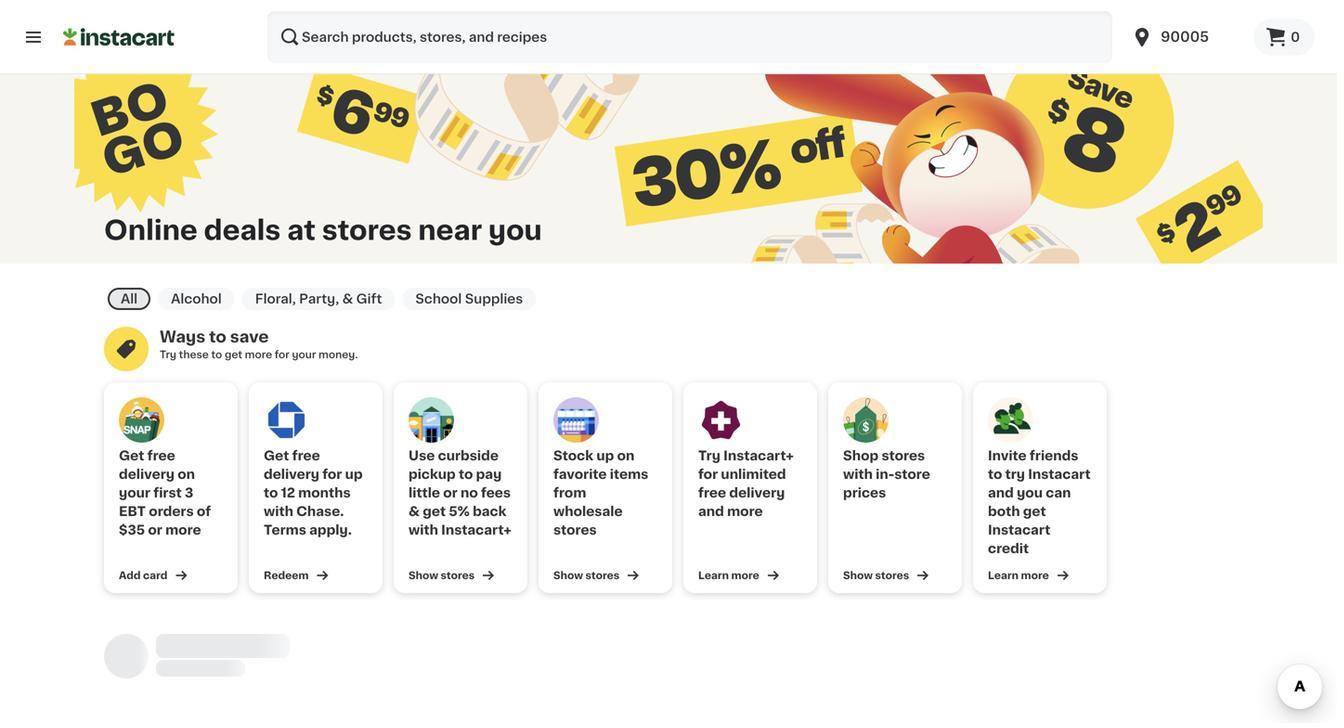 Task type: locate. For each thing, give the bounding box(es) containing it.
and up the both
[[989, 487, 1014, 500]]

1 vertical spatial on
[[178, 468, 195, 481]]

get for get free delivery for up to 12 months with chase. terms apply.
[[264, 450, 289, 463]]

and down the unlimited
[[699, 505, 725, 518]]

show down "prices" at the bottom right of page
[[844, 571, 873, 581]]

2 horizontal spatial free
[[699, 487, 727, 500]]

show stores down "prices" at the bottom right of page
[[844, 571, 910, 581]]

add card
[[119, 571, 168, 581]]

alcohol link
[[158, 288, 235, 310]]

you inside invite friends to try instacart and you can both get instacart credit
[[1018, 487, 1043, 500]]

get inside use curbside pickup to pay little or no fees & get 5% back with instacart+
[[423, 505, 446, 518]]

you down try
[[1018, 487, 1043, 500]]

show stores down wholesale
[[554, 571, 620, 581]]

free inside try instacart+ for unlimited free delivery and more
[[699, 487, 727, 500]]

more down the unlimited
[[728, 505, 763, 518]]

1 get from the left
[[119, 450, 144, 463]]

90005 button
[[1121, 11, 1254, 63]]

with inside shop stores with in-store prices
[[844, 468, 873, 481]]

try inside ways to save try these to get more for your money.
[[160, 350, 177, 360]]

free for on
[[147, 450, 175, 463]]

pickup
[[409, 468, 456, 481]]

3
[[185, 487, 194, 500]]

2 show stores from the left
[[554, 571, 620, 581]]

instacart+ up the unlimited
[[724, 450, 794, 463]]

2 horizontal spatial show
[[844, 571, 873, 581]]

free up first
[[147, 450, 175, 463]]

you
[[489, 217, 542, 244], [1018, 487, 1043, 500]]

to left save
[[209, 329, 227, 345]]

2 horizontal spatial show stores
[[844, 571, 910, 581]]

2 horizontal spatial with
[[844, 468, 873, 481]]

0 horizontal spatial get
[[225, 350, 243, 360]]

prices
[[844, 487, 887, 500]]

more
[[245, 350, 272, 360], [728, 505, 763, 518], [165, 524, 201, 537], [732, 571, 760, 581], [1022, 571, 1050, 581]]

1 horizontal spatial learn more
[[989, 571, 1050, 581]]

your up ebt
[[119, 487, 151, 500]]

0 vertical spatial &
[[342, 293, 353, 306]]

0 vertical spatial you
[[489, 217, 542, 244]]

1 horizontal spatial get
[[264, 450, 289, 463]]

deals
[[204, 217, 281, 244]]

0 horizontal spatial &
[[342, 293, 353, 306]]

more down the orders
[[165, 524, 201, 537]]

0 vertical spatial your
[[292, 350, 316, 360]]

with
[[844, 468, 873, 481], [264, 505, 294, 518], [409, 524, 438, 537]]

0 vertical spatial up
[[597, 450, 615, 463]]

1 horizontal spatial or
[[443, 487, 458, 500]]

online deals at stores near you
[[104, 217, 542, 244]]

&
[[342, 293, 353, 306], [409, 505, 420, 518]]

or inside get free delivery on your first 3 ebt orders of $35 or more
[[148, 524, 162, 537]]

learn more for invite friends to try instacart and you can both get instacart credit
[[989, 571, 1050, 581]]

more down try instacart+ for unlimited free delivery and more
[[732, 571, 760, 581]]

2 learn from the left
[[989, 571, 1019, 581]]

get down save
[[225, 350, 243, 360]]

1 learn from the left
[[699, 571, 729, 581]]

1 horizontal spatial show
[[554, 571, 583, 581]]

0 button
[[1254, 19, 1316, 56]]

2 show from the left
[[554, 571, 583, 581]]

free inside get free delivery on your first 3 ebt orders of $35 or more
[[147, 450, 175, 463]]

get
[[119, 450, 144, 463], [264, 450, 289, 463]]

0 vertical spatial try
[[160, 350, 177, 360]]

save
[[230, 329, 269, 345]]

0 vertical spatial instacart+
[[724, 450, 794, 463]]

2 learn more from the left
[[989, 571, 1050, 581]]

get inside get free delivery on your first 3 ebt orders of $35 or more
[[119, 450, 144, 463]]

on
[[618, 450, 635, 463], [178, 468, 195, 481]]

online deals at stores near you main content
[[0, 0, 1338, 724]]

these
[[179, 350, 209, 360]]

up
[[597, 450, 615, 463], [345, 468, 363, 481]]

show
[[409, 571, 439, 581], [554, 571, 583, 581], [844, 571, 873, 581]]

1 horizontal spatial and
[[989, 487, 1014, 500]]

for
[[275, 350, 290, 360], [323, 468, 342, 481], [699, 468, 718, 481]]

get inside ways to save try these to get more for your money.
[[225, 350, 243, 360]]

with up terms
[[264, 505, 294, 518]]

for up months
[[323, 468, 342, 481]]

to inside get free delivery for up to 12 months with chase. terms apply.
[[264, 487, 278, 500]]

learn
[[699, 571, 729, 581], [989, 571, 1019, 581]]

get up 12
[[264, 450, 289, 463]]

0 horizontal spatial up
[[345, 468, 363, 481]]

1 show stores from the left
[[409, 571, 475, 581]]

1 vertical spatial and
[[699, 505, 725, 518]]

can
[[1047, 487, 1072, 500]]

get down can
[[1024, 505, 1047, 518]]

1 vertical spatial or
[[148, 524, 162, 537]]

your inside ways to save try these to get more for your money.
[[292, 350, 316, 360]]

instacart+ inside try instacart+ for unlimited free delivery and more
[[724, 450, 794, 463]]

1 show from the left
[[409, 571, 439, 581]]

2 horizontal spatial for
[[699, 468, 718, 481]]

12
[[281, 487, 295, 500]]

near
[[418, 217, 482, 244]]

get inside invite friends to try instacart and you can both get instacart credit
[[1024, 505, 1047, 518]]

curbside
[[438, 450, 499, 463]]

$35
[[119, 524, 145, 537]]

to
[[209, 329, 227, 345], [211, 350, 222, 360], [459, 468, 473, 481], [989, 468, 1003, 481], [264, 487, 278, 500]]

both
[[989, 505, 1021, 518]]

stores
[[322, 217, 412, 244], [882, 450, 926, 463], [554, 524, 597, 537], [441, 571, 475, 581], [586, 571, 620, 581], [876, 571, 910, 581]]

ebt
[[119, 505, 146, 518]]

0 horizontal spatial or
[[148, 524, 162, 537]]

your
[[292, 350, 316, 360], [119, 487, 151, 500]]

0 horizontal spatial show
[[409, 571, 439, 581]]

1 vertical spatial you
[[1018, 487, 1043, 500]]

1 vertical spatial up
[[345, 468, 363, 481]]

with down little
[[409, 524, 438, 537]]

instacart+ down back
[[442, 524, 512, 537]]

instacart up "credit"
[[989, 524, 1051, 537]]

all
[[121, 293, 138, 306]]

instacart+ inside use curbside pickup to pay little or no fees & get 5% back with instacart+
[[442, 524, 512, 537]]

& down little
[[409, 505, 420, 518]]

your left money.
[[292, 350, 316, 360]]

more down "credit"
[[1022, 571, 1050, 581]]

0 horizontal spatial for
[[275, 350, 290, 360]]

1 vertical spatial with
[[264, 505, 294, 518]]

1 horizontal spatial learn
[[989, 571, 1019, 581]]

up up months
[[345, 468, 363, 481]]

ways
[[160, 329, 205, 345]]

delivery inside get free delivery on your first 3 ebt orders of $35 or more
[[119, 468, 175, 481]]

1 vertical spatial try
[[699, 450, 721, 463]]

show down wholesale
[[554, 571, 583, 581]]

show for no
[[409, 571, 439, 581]]

1 horizontal spatial get
[[423, 505, 446, 518]]

1 horizontal spatial free
[[292, 450, 320, 463]]

1 vertical spatial your
[[119, 487, 151, 500]]

learn for invite friends to try instacart and you can both get instacart credit
[[989, 571, 1019, 581]]

with down shop
[[844, 468, 873, 481]]

show stores for no
[[409, 571, 475, 581]]

instacart up can
[[1029, 468, 1091, 481]]

0 vertical spatial or
[[443, 487, 458, 500]]

2 horizontal spatial get
[[1024, 505, 1047, 518]]

2 vertical spatial with
[[409, 524, 438, 537]]

1 horizontal spatial &
[[409, 505, 420, 518]]

at
[[287, 217, 316, 244]]

shop stores with in-store prices
[[844, 450, 931, 500]]

delivery inside get free delivery for up to 12 months with chase. terms apply.
[[264, 468, 320, 481]]

more down save
[[245, 350, 272, 360]]

get up ebt
[[119, 450, 144, 463]]

1 horizontal spatial try
[[699, 450, 721, 463]]

get
[[225, 350, 243, 360], [423, 505, 446, 518], [1024, 505, 1047, 518]]

on up '3'
[[178, 468, 195, 481]]

your inside get free delivery on your first 3 ebt orders of $35 or more
[[119, 487, 151, 500]]

fees
[[481, 487, 511, 500]]

delivery
[[119, 468, 175, 481], [264, 468, 320, 481], [730, 487, 785, 500]]

1 vertical spatial &
[[409, 505, 420, 518]]

to left 12
[[264, 487, 278, 500]]

instacart
[[1029, 468, 1091, 481], [989, 524, 1051, 537]]

2 get from the left
[[264, 450, 289, 463]]

& left gift
[[342, 293, 353, 306]]

0 horizontal spatial learn more
[[699, 571, 760, 581]]

1 horizontal spatial for
[[323, 468, 342, 481]]

1 horizontal spatial you
[[1018, 487, 1043, 500]]

1 horizontal spatial your
[[292, 350, 316, 360]]

free down the unlimited
[[699, 487, 727, 500]]

to inside use curbside pickup to pay little or no fees & get 5% back with instacart+
[[459, 468, 473, 481]]

try
[[160, 350, 177, 360], [699, 450, 721, 463]]

free inside get free delivery for up to 12 months with chase. terms apply.
[[292, 450, 320, 463]]

0 horizontal spatial you
[[489, 217, 542, 244]]

and inside invite friends to try instacart and you can both get instacart credit
[[989, 487, 1014, 500]]

0 horizontal spatial and
[[699, 505, 725, 518]]

free
[[147, 450, 175, 463], [292, 450, 320, 463], [699, 487, 727, 500]]

0 horizontal spatial delivery
[[119, 468, 175, 481]]

None search field
[[268, 11, 1113, 63]]

to inside invite friends to try instacart and you can both get instacart credit
[[989, 468, 1003, 481]]

show down little
[[409, 571, 439, 581]]

1 horizontal spatial instacart+
[[724, 450, 794, 463]]

for inside get free delivery for up to 12 months with chase. terms apply.
[[323, 468, 342, 481]]

show stores down 5%
[[409, 571, 475, 581]]

get for get free delivery on your first 3 ebt orders of $35 or more
[[119, 450, 144, 463]]

more inside try instacart+ for unlimited free delivery and more
[[728, 505, 763, 518]]

0 horizontal spatial instacart+
[[442, 524, 512, 537]]

pay
[[476, 468, 502, 481]]

0 vertical spatial on
[[618, 450, 635, 463]]

0 horizontal spatial get
[[119, 450, 144, 463]]

0 horizontal spatial free
[[147, 450, 175, 463]]

up inside get free delivery for up to 12 months with chase. terms apply.
[[345, 468, 363, 481]]

stock
[[554, 450, 594, 463]]

0 horizontal spatial show stores
[[409, 571, 475, 581]]

learn more
[[699, 571, 760, 581], [989, 571, 1050, 581]]

1 horizontal spatial up
[[597, 450, 615, 463]]

get down little
[[423, 505, 446, 518]]

online
[[104, 217, 198, 244]]

delivery for first
[[119, 468, 175, 481]]

delivery up first
[[119, 468, 175, 481]]

1 vertical spatial instacart+
[[442, 524, 512, 537]]

for down floral,
[[275, 350, 290, 360]]

or left no
[[443, 487, 458, 500]]

1 horizontal spatial with
[[409, 524, 438, 537]]

delivery down the unlimited
[[730, 487, 785, 500]]

1 horizontal spatial show stores
[[554, 571, 620, 581]]

1 horizontal spatial delivery
[[264, 468, 320, 481]]

0 horizontal spatial on
[[178, 468, 195, 481]]

shop
[[844, 450, 879, 463]]

0 vertical spatial with
[[844, 468, 873, 481]]

90005
[[1162, 30, 1210, 44]]

2 horizontal spatial delivery
[[730, 487, 785, 500]]

0 horizontal spatial your
[[119, 487, 151, 500]]

0 horizontal spatial learn
[[699, 571, 729, 581]]

more inside ways to save try these to get more for your money.
[[245, 350, 272, 360]]

to down curbside
[[459, 468, 473, 481]]

delivery up 12
[[264, 468, 320, 481]]

1 learn more from the left
[[699, 571, 760, 581]]

0 vertical spatial and
[[989, 487, 1014, 500]]

to left try
[[989, 468, 1003, 481]]

or inside use curbside pickup to pay little or no fees & get 5% back with instacart+
[[443, 487, 458, 500]]

free up 12
[[292, 450, 320, 463]]

chase.
[[297, 505, 344, 518]]

or right the "$35"
[[148, 524, 162, 537]]

show stores for stores
[[554, 571, 620, 581]]

0 horizontal spatial with
[[264, 505, 294, 518]]

you right near
[[489, 217, 542, 244]]

show stores
[[409, 571, 475, 581], [554, 571, 620, 581], [844, 571, 910, 581]]

90005 button
[[1132, 11, 1243, 63]]

instacart+
[[724, 450, 794, 463], [442, 524, 512, 537]]

and
[[989, 487, 1014, 500], [699, 505, 725, 518]]

for left the unlimited
[[699, 468, 718, 481]]

on up "items"
[[618, 450, 635, 463]]

1 horizontal spatial on
[[618, 450, 635, 463]]

get inside get free delivery for up to 12 months with chase. terms apply.
[[264, 450, 289, 463]]

0 vertical spatial instacart
[[1029, 468, 1091, 481]]

0 horizontal spatial try
[[160, 350, 177, 360]]

up up "items"
[[597, 450, 615, 463]]

or
[[443, 487, 458, 500], [148, 524, 162, 537]]

back
[[473, 505, 507, 518]]

first
[[154, 487, 182, 500]]



Task type: vqa. For each thing, say whether or not it's contained in the screenshot.
Whole on the bottom right of the page
no



Task type: describe. For each thing, give the bounding box(es) containing it.
stores inside stock up on favorite items from wholesale stores
[[554, 524, 597, 537]]

orders
[[149, 505, 194, 518]]

show for stores
[[554, 571, 583, 581]]

for inside try instacart+ for unlimited free delivery and more
[[699, 468, 718, 481]]

stores inside shop stores with in-store prices
[[882, 450, 926, 463]]

of
[[197, 505, 211, 518]]

get free delivery for up to 12 months with chase. terms apply.
[[264, 450, 363, 537]]

favorite
[[554, 468, 607, 481]]

ways to save try these to get more for your money.
[[160, 329, 358, 360]]

0
[[1292, 31, 1301, 44]]

on inside get free delivery on your first 3 ebt orders of $35 or more
[[178, 468, 195, 481]]

supplies
[[465, 293, 523, 306]]

to right these
[[211, 350, 222, 360]]

learn for try instacart+ for unlimited free delivery and more
[[699, 571, 729, 581]]

friends
[[1030, 450, 1079, 463]]

apply.
[[310, 524, 352, 537]]

months
[[298, 487, 351, 500]]

& inside floral, party, & gift link
[[342, 293, 353, 306]]

money.
[[319, 350, 358, 360]]

invite friends to try instacart and you can both get instacart credit
[[989, 450, 1091, 556]]

learn more for try instacart+ for unlimited free delivery and more
[[699, 571, 760, 581]]

little
[[409, 487, 440, 500]]

floral, party, & gift
[[255, 293, 382, 306]]

add
[[119, 571, 141, 581]]

all link
[[108, 288, 151, 310]]

get free delivery on your first 3 ebt orders of $35 or more
[[119, 450, 211, 537]]

and inside try instacart+ for unlimited free delivery and more
[[699, 505, 725, 518]]

no
[[461, 487, 478, 500]]

store
[[895, 468, 931, 481]]

gift
[[356, 293, 382, 306]]

stock up on favorite items from wholesale stores
[[554, 450, 649, 537]]

items
[[610, 468, 649, 481]]

with inside get free delivery for up to 12 months with chase. terms apply.
[[264, 505, 294, 518]]

3 show from the left
[[844, 571, 873, 581]]

Search field
[[268, 11, 1113, 63]]

savings education cards icon image
[[104, 327, 149, 372]]

floral,
[[255, 293, 296, 306]]

alcohol
[[171, 293, 222, 306]]

invite
[[989, 450, 1027, 463]]

wholesale
[[554, 505, 623, 518]]

school supplies link
[[403, 288, 536, 310]]

floral, party, & gift link
[[242, 288, 395, 310]]

redeem
[[264, 571, 309, 581]]

unlimited
[[721, 468, 787, 481]]

more inside get free delivery on your first 3 ebt orders of $35 or more
[[165, 524, 201, 537]]

& inside use curbside pickup to pay little or no fees & get 5% back with instacart+
[[409, 505, 420, 518]]

school
[[416, 293, 462, 306]]

on inside stock up on favorite items from wholesale stores
[[618, 450, 635, 463]]

5%
[[449, 505, 470, 518]]

try instacart+ for unlimited free delivery and more
[[699, 450, 794, 518]]

try inside try instacart+ for unlimited free delivery and more
[[699, 450, 721, 463]]

credit
[[989, 543, 1030, 556]]

delivery for to
[[264, 468, 320, 481]]

school supplies
[[416, 293, 523, 306]]

from
[[554, 487, 587, 500]]

try
[[1006, 468, 1026, 481]]

card
[[143, 571, 168, 581]]

for inside ways to save try these to get more for your money.
[[275, 350, 290, 360]]

1 vertical spatial instacart
[[989, 524, 1051, 537]]

instacart logo image
[[63, 26, 175, 48]]

use curbside pickup to pay little or no fees & get 5% back with instacart+
[[409, 450, 512, 537]]

with inside use curbside pickup to pay little or no fees & get 5% back with instacart+
[[409, 524, 438, 537]]

3 show stores from the left
[[844, 571, 910, 581]]

delivery inside try instacart+ for unlimited free delivery and more
[[730, 487, 785, 500]]

party,
[[299, 293, 339, 306]]

in-
[[876, 468, 895, 481]]

terms
[[264, 524, 307, 537]]

use
[[409, 450, 435, 463]]

free for for
[[292, 450, 320, 463]]

up inside stock up on favorite items from wholesale stores
[[597, 450, 615, 463]]



